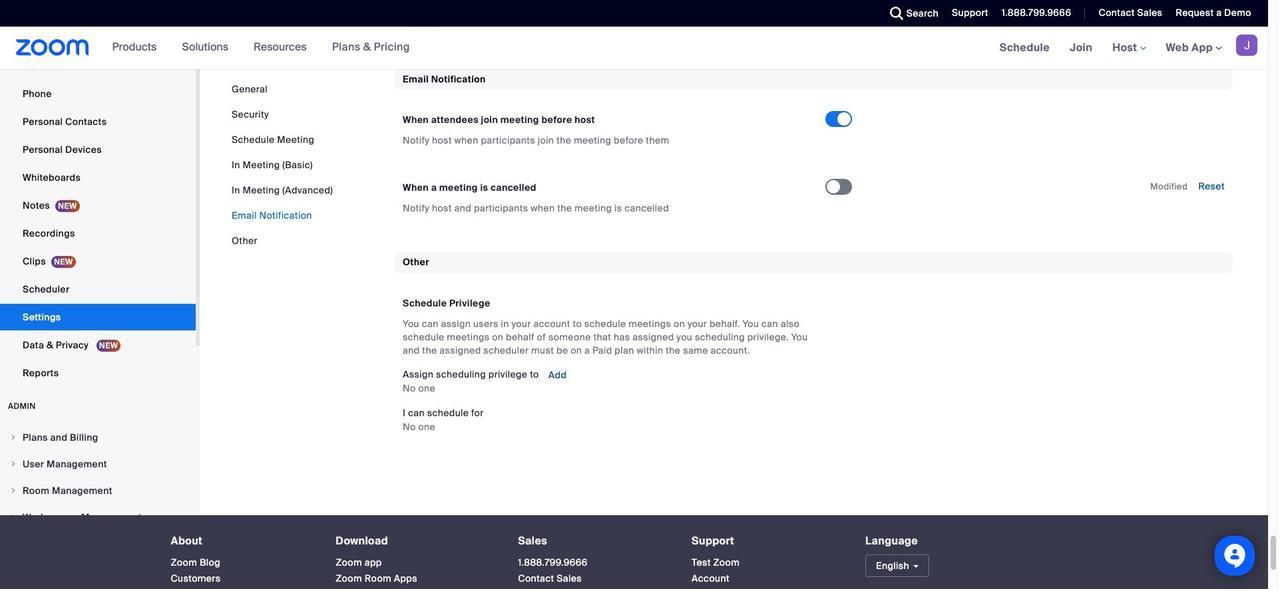 Task type: vqa. For each thing, say whether or not it's contained in the screenshot.
Profile link
no



Task type: locate. For each thing, give the bounding box(es) containing it.
1 vertical spatial right image
[[9, 487, 17, 495]]

banner
[[0, 27, 1268, 70]]

4 heading from the left
[[692, 536, 842, 547]]

right image
[[9, 434, 17, 442], [9, 487, 17, 495]]

admin menu menu
[[0, 425, 196, 590]]

personal menu menu
[[0, 0, 196, 388]]

side navigation navigation
[[0, 0, 200, 590]]

2 right image from the top
[[9, 487, 17, 495]]

product information navigation
[[102, 27, 420, 69]]

menu bar
[[232, 83, 333, 248]]

2 right image from the top
[[9, 514, 17, 522]]

heading
[[171, 536, 312, 547], [336, 536, 494, 547], [518, 536, 668, 547], [692, 536, 842, 547]]

2 heading from the left
[[336, 536, 494, 547]]

right image
[[9, 460, 17, 468], [9, 514, 17, 522]]

menu item
[[0, 425, 196, 450], [0, 452, 196, 477], [0, 478, 196, 504], [0, 505, 196, 530]]

1 right image from the top
[[9, 460, 17, 468]]

3 menu item from the top
[[0, 478, 196, 504]]

0 vertical spatial right image
[[9, 434, 17, 442]]

1 vertical spatial right image
[[9, 514, 17, 522]]

0 vertical spatial right image
[[9, 460, 17, 468]]



Task type: describe. For each thing, give the bounding box(es) containing it.
1 right image from the top
[[9, 434, 17, 442]]

zoom logo image
[[16, 39, 89, 56]]

profile picture image
[[1236, 35, 1258, 56]]

3 heading from the left
[[518, 536, 668, 547]]

other element
[[395, 252, 1233, 457]]

1 menu item from the top
[[0, 425, 196, 450]]

1 heading from the left
[[171, 536, 312, 547]]

4 menu item from the top
[[0, 505, 196, 530]]

email notification element
[[395, 69, 1233, 231]]

meetings navigation
[[990, 27, 1268, 70]]

2 menu item from the top
[[0, 452, 196, 477]]



